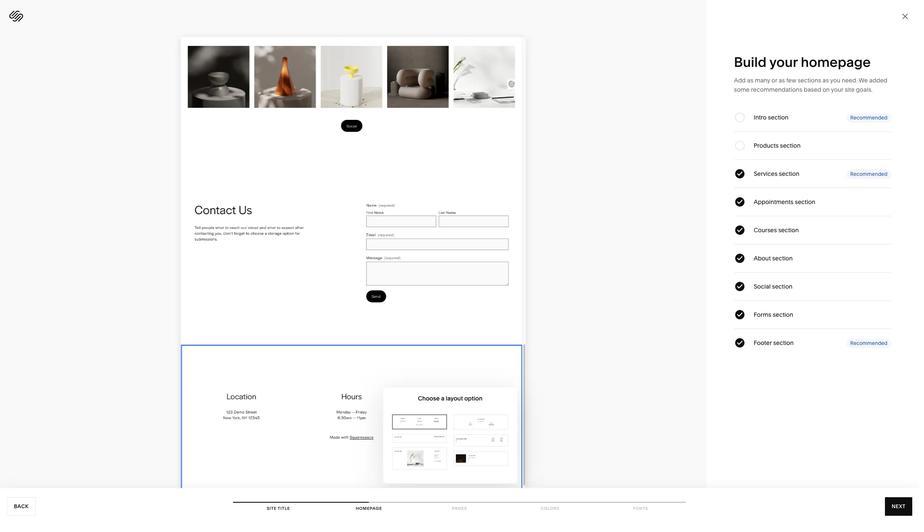 Task type: locate. For each thing, give the bounding box(es) containing it.
1 vertical spatial your
[[832, 86, 844, 93]]

products
[[754, 142, 779, 149]]

services
[[754, 170, 778, 178]]

section
[[768, 114, 789, 121], [780, 142, 801, 149], [779, 170, 800, 178], [795, 198, 816, 206], [779, 226, 799, 234], [773, 255, 793, 262], [772, 283, 793, 290], [773, 311, 794, 319], [774, 339, 794, 347]]

section for forms section
[[773, 311, 794, 319]]

section for services section
[[779, 170, 800, 178]]

section right footer
[[774, 339, 794, 347]]

1 horizontal spatial as
[[779, 77, 785, 84]]

intro section
[[754, 114, 789, 121]]

social
[[754, 283, 771, 290]]

section right products
[[780, 142, 801, 149]]

fonts
[[633, 506, 649, 511]]

forms
[[754, 311, 772, 319]]

section right services at the right of page
[[779, 170, 800, 178]]

your
[[770, 54, 798, 70], [832, 86, 844, 93]]

3 recommended from the top
[[851, 340, 888, 346]]

0 horizontal spatial as
[[748, 77, 754, 84]]

homepage
[[801, 54, 871, 70]]

site title
[[267, 506, 290, 511]]

your up few
[[770, 54, 798, 70]]

add
[[734, 77, 746, 84]]

option
[[465, 395, 483, 403]]

section right forms
[[773, 311, 794, 319]]

few
[[787, 77, 797, 84]]

1 as from the left
[[748, 77, 754, 84]]

recommendations
[[751, 86, 803, 93]]

0 vertical spatial your
[[770, 54, 798, 70]]

as
[[748, 77, 754, 84], [779, 77, 785, 84], [823, 77, 829, 84]]

on
[[823, 86, 830, 93]]

as right add
[[748, 77, 754, 84]]

about section
[[754, 255, 793, 262]]

2 horizontal spatial as
[[823, 77, 829, 84]]

added
[[870, 77, 888, 84]]

1 vertical spatial recommended
[[851, 171, 888, 177]]

2 vertical spatial recommended
[[851, 340, 888, 346]]

recommended for footer section
[[851, 340, 888, 346]]

section right appointments
[[795, 198, 816, 206]]

0 vertical spatial recommended
[[851, 114, 888, 121]]

sections
[[798, 77, 822, 84]]

footer section
[[754, 339, 794, 347]]

site
[[267, 506, 277, 511]]

2 recommended from the top
[[851, 171, 888, 177]]

build
[[734, 54, 767, 70]]

section right intro
[[768, 114, 789, 121]]

section right about
[[773, 255, 793, 262]]

about
[[754, 255, 771, 262]]

1 recommended from the top
[[851, 114, 888, 121]]

as right or on the right
[[779, 77, 785, 84]]

1 horizontal spatial your
[[832, 86, 844, 93]]

your down "you"
[[832, 86, 844, 93]]

recommended
[[851, 114, 888, 121], [851, 171, 888, 177], [851, 340, 888, 346]]

goals.
[[856, 86, 873, 93]]

section right courses
[[779, 226, 799, 234]]

section right social
[[772, 283, 793, 290]]

courses section
[[754, 226, 799, 234]]

as up on
[[823, 77, 829, 84]]

section for products section
[[780, 142, 801, 149]]

footer section with location, hours, and contact image
[[394, 416, 446, 428]]

social section
[[754, 283, 793, 290]]

section for courses section
[[779, 226, 799, 234]]

forms section
[[754, 311, 794, 319]]



Task type: describe. For each thing, give the bounding box(es) containing it.
back button
[[7, 497, 36, 516]]

add as many or as few sections as you need. we added some recommendations based on your site goals.
[[734, 77, 888, 93]]

footer section with site title, hours, and contact image
[[455, 416, 507, 429]]

section for social section
[[772, 283, 793, 290]]

section for about section
[[773, 255, 793, 262]]

2 as from the left
[[779, 77, 785, 84]]

or
[[772, 77, 778, 84]]

pages
[[452, 506, 467, 511]]

title
[[278, 506, 290, 511]]

0 horizontal spatial your
[[770, 54, 798, 70]]

need.
[[842, 77, 858, 84]]

courses
[[754, 226, 777, 234]]

build your homepage
[[734, 54, 871, 70]]

appointments section
[[754, 198, 816, 206]]

products section
[[754, 142, 801, 149]]

choose
[[418, 395, 440, 403]]

footer
[[754, 339, 772, 347]]

footer section with site title, image, contact, and hours image
[[394, 449, 446, 468]]

footer section with site title and shop links image
[[455, 436, 507, 445]]

intro
[[754, 114, 767, 121]]

some
[[734, 86, 750, 93]]

back
[[14, 503, 29, 510]]

next
[[892, 503, 906, 510]]

your inside add as many or as few sections as you need. we added some recommendations based on your site goals.
[[832, 86, 844, 93]]

a
[[441, 395, 445, 403]]

section for appointments section
[[795, 198, 816, 206]]

services section
[[754, 170, 800, 178]]

section for intro section
[[768, 114, 789, 121]]

footer section with site title, image, and social link image
[[455, 452, 507, 465]]

recommended for intro section
[[851, 114, 888, 121]]

you
[[831, 77, 841, 84]]

next button
[[885, 497, 913, 516]]

recommended for services section
[[851, 171, 888, 177]]

homepage
[[356, 506, 382, 511]]

colors
[[541, 506, 560, 511]]

many
[[755, 77, 771, 84]]

appointments
[[754, 198, 794, 206]]

footer section with site title and email contact image
[[394, 435, 446, 442]]

choose a layout option
[[418, 395, 483, 403]]

layout
[[446, 395, 463, 403]]

3 as from the left
[[823, 77, 829, 84]]

site
[[845, 86, 855, 93]]

based
[[804, 86, 822, 93]]

we
[[859, 77, 868, 84]]

section for footer section
[[774, 339, 794, 347]]



Task type: vqa. For each thing, say whether or not it's contained in the screenshot.
all
no



